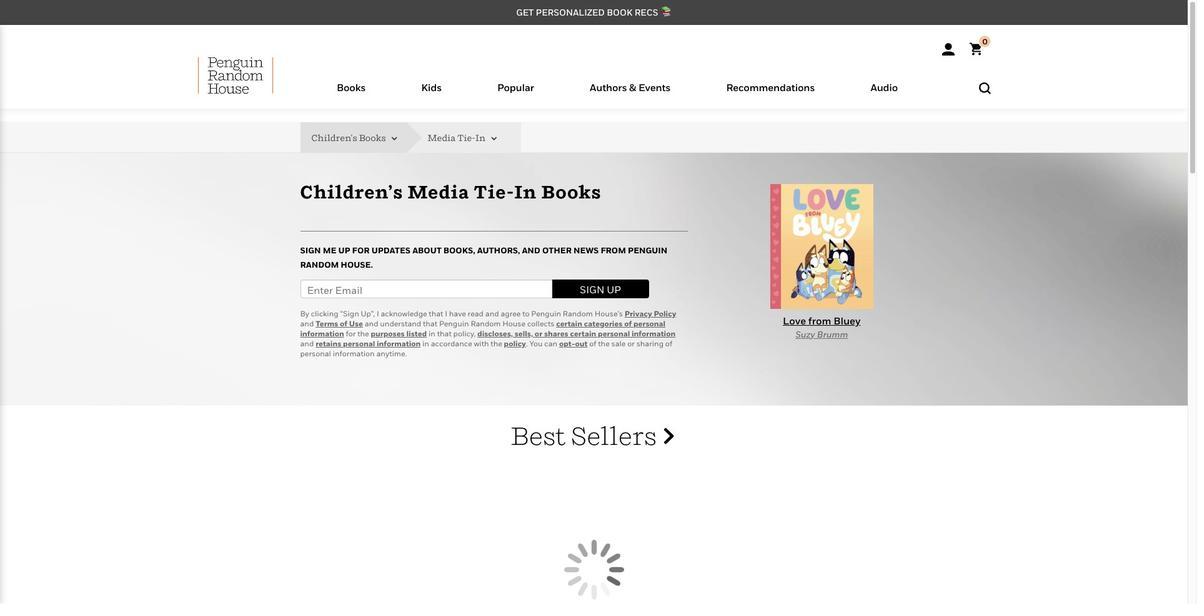 Task type: vqa. For each thing, say whether or not it's contained in the screenshot.
personal inside the certain categories of personal information
yes



Task type: locate. For each thing, give the bounding box(es) containing it.
for
[[352, 246, 370, 256], [346, 329, 356, 339]]

1 horizontal spatial random
[[471, 319, 501, 329]]

0 horizontal spatial random
[[300, 260, 339, 270]]

sellers
[[571, 421, 657, 451]]

1 horizontal spatial or
[[627, 339, 635, 349]]

1 horizontal spatial angle down image
[[487, 134, 497, 143]]

information up "sharing"
[[632, 329, 676, 339]]

1 vertical spatial up
[[607, 284, 621, 296]]

of
[[340, 319, 347, 329], [624, 319, 632, 329], [589, 339, 596, 349], [665, 339, 672, 349]]

up up house's
[[607, 284, 621, 296]]

certain up out
[[570, 329, 596, 339]]

2 i from the left
[[445, 309, 447, 319]]

information
[[300, 329, 344, 339], [632, 329, 676, 339], [377, 339, 421, 349], [333, 349, 375, 359]]

sign for sign me up for updates about books, authors, and other news from penguin random house.
[[300, 246, 321, 256]]

angle down image for children's books
[[388, 134, 397, 143]]

and left the retains
[[300, 339, 314, 349]]

to
[[522, 309, 530, 319]]

random up discloses,
[[471, 319, 501, 329]]

kids button
[[393, 79, 470, 109]]

0 horizontal spatial sign
[[300, 246, 321, 256]]

angle down image down kids popup button at the left of page
[[388, 134, 397, 143]]

0 vertical spatial from
[[601, 246, 626, 256]]

policy,
[[453, 329, 476, 339]]

sharing
[[636, 339, 664, 349]]

certain inside certain categories of personal information
[[556, 319, 582, 329]]

information down the retains personal information link
[[333, 349, 375, 359]]

privacy policy link
[[625, 309, 676, 319]]

and left the 'other'
[[522, 246, 540, 256]]

media down "media tie-in"
[[408, 181, 470, 203]]

2 vertical spatial books
[[541, 181, 602, 203]]

personal down use
[[343, 339, 375, 349]]

children's inside children's books field
[[311, 132, 357, 143]]

or right sale
[[627, 339, 635, 349]]

certain up discloses, sells, or shares certain personal information "link"
[[556, 319, 582, 329]]

the for for
[[358, 329, 369, 339]]

opt-out link
[[559, 339, 588, 349]]

the inside of the sale or sharing of personal information anytime.
[[598, 339, 610, 349]]

1 vertical spatial penguin
[[531, 309, 561, 319]]

best
[[510, 421, 566, 451]]

and inside sign me up for updates about books, authors, and other news from penguin random house.
[[522, 246, 540, 256]]

for inside for the purposes listed in that policy, discloses, sells, or shares certain personal information and retains personal information in accordance with the policy . you can opt-out
[[346, 329, 356, 339]]

1 vertical spatial in
[[514, 181, 537, 203]]

angle down image down popular popup button
[[487, 134, 497, 143]]

the left sale
[[598, 339, 610, 349]]

understand
[[380, 319, 421, 329]]

and down by
[[300, 319, 314, 329]]

0 horizontal spatial angle down image
[[388, 134, 397, 143]]

and inside for the purposes listed in that policy, discloses, sells, or shares certain personal information and retains personal information in accordance with the policy . you can opt-out
[[300, 339, 314, 349]]

for inside sign me up for updates about books, authors, and other news from penguin random house.
[[352, 246, 370, 256]]

random up discloses, sells, or shares certain personal information "link"
[[563, 309, 593, 319]]

from up suzy brumm
[[808, 315, 831, 328]]

with
[[474, 339, 489, 349]]

children's down books link
[[311, 132, 357, 143]]

or down collects at the left
[[535, 329, 542, 339]]

the for of
[[598, 339, 610, 349]]

suzy brumm link
[[796, 329, 848, 340]]

0 horizontal spatial in
[[475, 132, 486, 143]]

i right the up",
[[377, 309, 379, 319]]

angle down image inside children's books field
[[388, 134, 397, 143]]

of down privacy
[[624, 319, 632, 329]]

1 vertical spatial for
[[346, 329, 356, 339]]

tie- down browse by category or genre navigation
[[474, 181, 514, 203]]

2 horizontal spatial the
[[598, 339, 610, 349]]

personal inside of the sale or sharing of personal information anytime.
[[300, 349, 331, 359]]

Media Tie-In field
[[428, 122, 521, 153]]

sale
[[611, 339, 626, 349]]

0 horizontal spatial i
[[377, 309, 379, 319]]

or inside for the purposes listed in that policy, discloses, sells, or shares certain personal information and retains personal information in accordance with the policy . you can opt-out
[[535, 329, 542, 339]]

you
[[530, 339, 543, 349]]

0 vertical spatial for
[[352, 246, 370, 256]]

1 vertical spatial sign
[[580, 284, 605, 296]]

personal down the retains
[[300, 349, 331, 359]]

suzy brumm
[[796, 329, 848, 340]]

1 horizontal spatial from
[[808, 315, 831, 328]]

the up the retains personal information link
[[358, 329, 369, 339]]

for up house.
[[352, 246, 370, 256]]

books link
[[337, 81, 366, 109]]

0 vertical spatial random
[[300, 260, 339, 270]]

1 vertical spatial tie-
[[474, 181, 514, 203]]

for down use
[[346, 329, 356, 339]]

sign up button
[[552, 280, 649, 299]]

sells,
[[515, 329, 533, 339]]

1 horizontal spatial i
[[445, 309, 447, 319]]

acknowledge
[[381, 309, 427, 319]]

the down discloses,
[[491, 339, 502, 349]]

1 vertical spatial certain
[[570, 329, 596, 339]]

shares
[[544, 329, 568, 339]]

books up the 'other'
[[541, 181, 602, 203]]

0 horizontal spatial up
[[338, 246, 350, 256]]

1 horizontal spatial penguin
[[531, 309, 561, 319]]

📚
[[660, 7, 672, 17]]

media
[[428, 132, 456, 143], [408, 181, 470, 203]]

children's
[[311, 132, 357, 143], [300, 181, 403, 203]]

books button
[[309, 79, 393, 109]]

that
[[429, 309, 443, 319], [423, 319, 437, 329], [437, 329, 452, 339]]

about
[[412, 246, 442, 256]]

penguin up collects at the left
[[531, 309, 561, 319]]

book
[[607, 7, 633, 17]]

of down "sign
[[340, 319, 347, 329]]

in
[[429, 329, 435, 339], [422, 339, 429, 349]]

penguin up the sign up button
[[628, 246, 668, 256]]

recommendations
[[726, 81, 815, 94]]

0 vertical spatial tie-
[[458, 132, 475, 143]]

0 vertical spatial media
[[428, 132, 456, 143]]

2 horizontal spatial random
[[563, 309, 593, 319]]

0 vertical spatial in
[[475, 132, 486, 143]]

children's for children's media tie-in books
[[300, 181, 403, 203]]

random
[[300, 260, 339, 270], [563, 309, 593, 319], [471, 319, 501, 329]]

updates
[[372, 246, 411, 256]]

sign left me
[[300, 246, 321, 256]]

0 vertical spatial or
[[535, 329, 542, 339]]

information down terms
[[300, 329, 344, 339]]

1 vertical spatial books
[[359, 132, 386, 143]]

random down me
[[300, 260, 339, 270]]

2 vertical spatial penguin
[[439, 319, 469, 329]]

sign inside button
[[580, 284, 605, 296]]

2 vertical spatial that
[[437, 329, 452, 339]]

in right listed
[[429, 329, 435, 339]]

up inside button
[[607, 284, 621, 296]]

angle down image inside 'media tie-in' field
[[487, 134, 497, 143]]

i left have
[[445, 309, 447, 319]]

1 horizontal spatial sign
[[580, 284, 605, 296]]

from
[[601, 246, 626, 256], [808, 315, 831, 328]]

1 vertical spatial children's
[[300, 181, 403, 203]]

1 vertical spatial media
[[408, 181, 470, 203]]

1 horizontal spatial up
[[607, 284, 621, 296]]

personal down privacy policy link
[[634, 319, 665, 329]]

in
[[475, 132, 486, 143], [514, 181, 537, 203]]

sign me up for updates about books, authors, and other news from penguin random house.
[[300, 246, 668, 270]]

media inside field
[[428, 132, 456, 143]]

that up accordance
[[437, 329, 452, 339]]

"sign
[[340, 309, 359, 319]]

from inside sign me up for updates about books, authors, and other news from penguin random house.
[[601, 246, 626, 256]]

0 vertical spatial certain
[[556, 319, 582, 329]]

sign up
[[580, 284, 621, 296]]

that up listed
[[423, 319, 437, 329]]

0 vertical spatial up
[[338, 246, 350, 256]]

angle down image
[[388, 134, 397, 143], [487, 134, 497, 143]]

0 vertical spatial children's
[[311, 132, 357, 143]]

that inside for the purposes listed in that policy, discloses, sells, or shares certain personal information and retains personal information in accordance with the policy . you can opt-out
[[437, 329, 452, 339]]

penguin down have
[[439, 319, 469, 329]]

shopping cart image
[[969, 36, 991, 56]]

penguin
[[628, 246, 668, 256], [531, 309, 561, 319], [439, 319, 469, 329]]

books down books link
[[359, 132, 386, 143]]

from right news
[[601, 246, 626, 256]]

clicking
[[311, 309, 338, 319]]

0 horizontal spatial from
[[601, 246, 626, 256]]

0 vertical spatial books
[[337, 81, 366, 94]]

sign inside sign me up for updates about books, authors, and other news from penguin random house.
[[300, 246, 321, 256]]

in down listed
[[422, 339, 429, 349]]

children's for children's books
[[311, 132, 357, 143]]

books up children's books
[[337, 81, 366, 94]]

2 horizontal spatial penguin
[[628, 246, 668, 256]]

for the purposes listed in that policy, discloses, sells, or shares certain personal information and retains personal information in accordance with the policy . you can opt-out
[[300, 329, 676, 349]]

1 horizontal spatial the
[[491, 339, 502, 349]]

children's down children's books
[[300, 181, 403, 203]]

and
[[522, 246, 540, 256], [485, 309, 499, 319], [300, 319, 314, 329], [365, 319, 378, 329], [300, 339, 314, 349]]

0 horizontal spatial penguin
[[439, 319, 469, 329]]

1 vertical spatial or
[[627, 339, 635, 349]]

0 horizontal spatial the
[[358, 329, 369, 339]]

purposes
[[371, 329, 405, 339]]

of right out
[[589, 339, 596, 349]]

Enter Email email field
[[300, 280, 552, 299]]

0 horizontal spatial or
[[535, 329, 542, 339]]

love from bluey
[[783, 315, 861, 328]]

1 i from the left
[[377, 309, 379, 319]]

and down the up",
[[365, 319, 378, 329]]

1 angle down image from the left
[[388, 134, 397, 143]]

0 vertical spatial penguin
[[628, 246, 668, 256]]

or
[[535, 329, 542, 339], [627, 339, 635, 349]]

up
[[338, 246, 350, 256], [607, 284, 621, 296]]

main navigation element
[[167, 57, 1021, 109]]

angle down image for media tie-in
[[487, 134, 497, 143]]

up right me
[[338, 246, 350, 256]]

tie-
[[458, 132, 475, 143], [474, 181, 514, 203]]

2 vertical spatial random
[[471, 319, 501, 329]]

sign up house's
[[580, 284, 605, 296]]

1 vertical spatial random
[[563, 309, 593, 319]]

0 vertical spatial sign
[[300, 246, 321, 256]]

1 horizontal spatial in
[[514, 181, 537, 203]]

tie- down kids popup button at the left of page
[[458, 132, 475, 143]]

up inside sign me up for updates about books, authors, and other news from penguin random house.
[[338, 246, 350, 256]]

children's media tie-in books
[[300, 181, 602, 203]]

books
[[337, 81, 366, 94], [359, 132, 386, 143], [541, 181, 602, 203]]

search image
[[979, 82, 991, 94]]

2 angle down image from the left
[[487, 134, 497, 143]]

that left have
[[429, 309, 443, 319]]

kids link
[[421, 81, 442, 109]]

house.
[[341, 260, 373, 270]]

media down kids "link"
[[428, 132, 456, 143]]



Task type: describe. For each thing, give the bounding box(es) containing it.
information inside certain categories of personal information
[[300, 329, 344, 339]]

policy
[[654, 309, 676, 319]]

popular
[[497, 81, 534, 94]]

brumm
[[817, 329, 848, 340]]

get personalized book recs 📚
[[516, 7, 672, 17]]

1 vertical spatial from
[[808, 315, 831, 328]]

personalized
[[536, 7, 605, 17]]

policy link
[[504, 339, 526, 349]]

audio
[[871, 81, 898, 94]]

by
[[300, 309, 309, 319]]

media tie-in
[[428, 132, 487, 143]]

use
[[349, 319, 363, 329]]

privacy
[[625, 309, 652, 319]]

get personalized book recs 📚 link
[[516, 7, 672, 17]]

sign for sign up
[[580, 284, 605, 296]]

by clicking "sign up", i acknowledge that i have read and agree to penguin random house's privacy policy and terms of use and understand that penguin random house collects
[[300, 309, 676, 329]]

discloses,
[[477, 329, 513, 339]]

books,
[[443, 246, 475, 256]]

listed
[[406, 329, 427, 339]]

of inside by clicking "sign up", i acknowledge that i have read and agree to penguin random house's privacy policy and terms of use and understand that penguin random house collects
[[340, 319, 347, 329]]

1 vertical spatial that
[[423, 319, 437, 329]]

1 vertical spatial in
[[422, 339, 429, 349]]

or inside of the sale or sharing of personal information anytime.
[[627, 339, 635, 349]]

authors & events link
[[590, 81, 671, 109]]

certain categories of personal information
[[300, 319, 665, 339]]

books inside books popup button
[[337, 81, 366, 94]]

best sellers
[[510, 421, 662, 451]]

suzy
[[796, 329, 815, 340]]

recs
[[635, 7, 658, 17]]

of the sale or sharing of personal information anytime.
[[300, 339, 672, 359]]

retains
[[316, 339, 341, 349]]

discloses, sells, or shares certain personal information link
[[477, 329, 676, 339]]

penguin random house image
[[198, 57, 273, 94]]

of right "sharing"
[[665, 339, 672, 349]]

tie- inside field
[[458, 132, 475, 143]]

terms
[[316, 319, 338, 329]]

bluey
[[834, 315, 861, 328]]

get
[[516, 7, 534, 17]]

love from bluey link
[[770, 185, 873, 328]]

recommendations link
[[726, 81, 815, 109]]

agree
[[501, 309, 521, 319]]

me
[[323, 246, 336, 256]]

best sellers link
[[510, 421, 674, 451]]

penguin inside sign me up for updates about books, authors, and other news from penguin random house.
[[628, 246, 668, 256]]

up",
[[361, 309, 375, 319]]

have
[[449, 309, 466, 319]]

categories
[[584, 319, 623, 329]]

collects
[[527, 319, 554, 329]]

policy
[[504, 339, 526, 349]]

certain inside for the purposes listed in that policy, discloses, sells, or shares certain personal information and retains personal information in accordance with the policy . you can opt-out
[[570, 329, 596, 339]]

anytime.
[[376, 349, 407, 359]]

terms of use link
[[316, 319, 363, 329]]

authors,
[[477, 246, 520, 256]]

purposes listed link
[[371, 329, 427, 339]]

authors & events
[[590, 81, 671, 94]]

kids
[[421, 81, 442, 94]]

.
[[526, 339, 528, 349]]

love
[[783, 315, 806, 328]]

authors & events button
[[562, 79, 698, 109]]

books inside children's books field
[[359, 132, 386, 143]]

0 vertical spatial that
[[429, 309, 443, 319]]

information inside of the sale or sharing of personal information anytime.
[[333, 349, 375, 359]]

opt-
[[559, 339, 575, 349]]

can
[[544, 339, 557, 349]]

retains personal information link
[[316, 339, 421, 349]]

certain categories of personal information link
[[300, 319, 665, 339]]

house's
[[595, 309, 623, 319]]

sign in image
[[942, 43, 954, 56]]

out
[[575, 339, 588, 349]]

other
[[542, 246, 572, 256]]

children's books
[[311, 132, 388, 143]]

of inside certain categories of personal information
[[624, 319, 632, 329]]

in inside 'media tie-in' field
[[475, 132, 486, 143]]

0 vertical spatial in
[[429, 329, 435, 339]]

audio button
[[843, 79, 926, 109]]

popular button
[[470, 79, 562, 109]]

personal up sale
[[598, 329, 630, 339]]

accordance
[[431, 339, 472, 349]]

&
[[629, 81, 636, 94]]

information down purposes listed link
[[377, 339, 421, 349]]

personal inside certain categories of personal information
[[634, 319, 665, 329]]

read
[[468, 309, 484, 319]]

Children's Books field
[[311, 122, 425, 153]]

recommendations button
[[698, 79, 843, 109]]

news
[[574, 246, 599, 256]]

house
[[503, 319, 526, 329]]

and right read
[[485, 309, 499, 319]]

authors
[[590, 81, 627, 94]]

events
[[639, 81, 671, 94]]

browse by category or genre navigation
[[300, 122, 675, 153]]

random inside sign me up for updates about books, authors, and other news from penguin random house.
[[300, 260, 339, 270]]

audio link
[[871, 81, 898, 109]]



